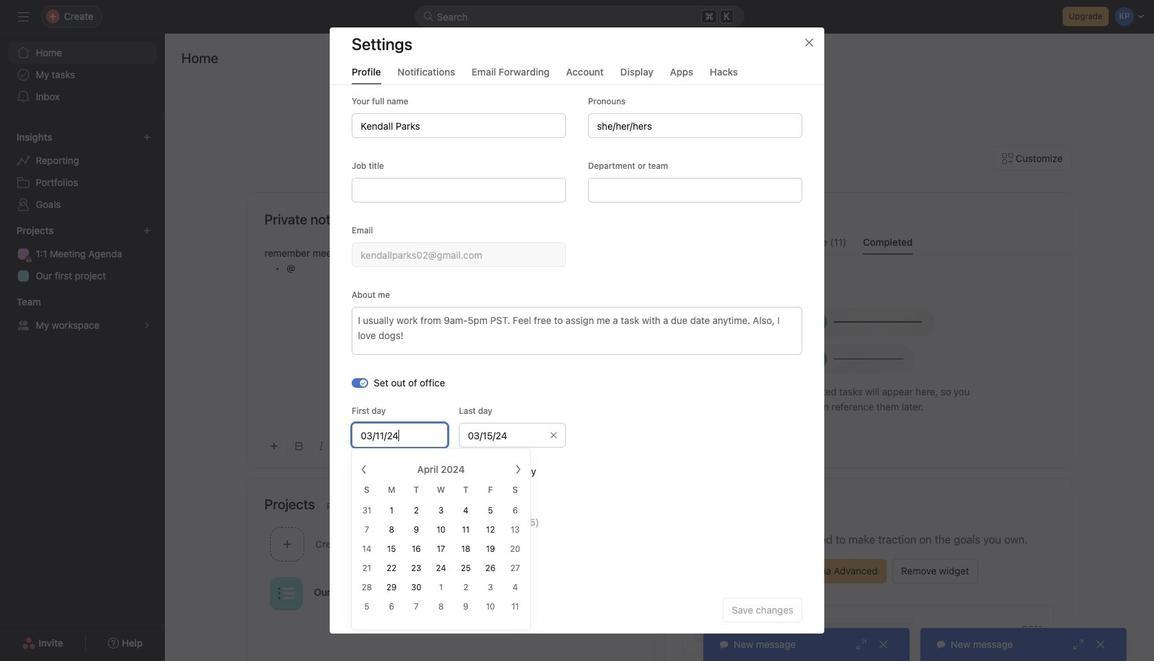 Task type: describe. For each thing, give the bounding box(es) containing it.
decrease list indent image
[[449, 443, 458, 451]]

people image
[[465, 536, 481, 553]]

next month image
[[513, 465, 524, 476]]

at mention image
[[539, 441, 550, 452]]

bold image
[[295, 443, 304, 451]]

italics image
[[317, 443, 326, 451]]

Optional text field
[[459, 423, 566, 448]]

Third-person pronouns (e.g. she/her/hers) text field
[[588, 113, 803, 138]]

list image
[[278, 586, 295, 602]]

underline image
[[339, 443, 348, 451]]

prominent image
[[423, 11, 434, 22]]

0 horizontal spatial close image
[[804, 37, 815, 48]]

clear date image
[[550, 432, 558, 440]]

increase list indent image
[[471, 443, 480, 451]]



Task type: vqa. For each thing, say whether or not it's contained in the screenshot.
1st Mark complete checkbox from the top's Task name text box
no



Task type: locate. For each thing, give the bounding box(es) containing it.
numbered list image
[[427, 443, 436, 451]]

projects element
[[0, 219, 165, 290]]

hide sidebar image
[[18, 11, 29, 22]]

previous month image
[[359, 465, 370, 476]]

None text field
[[352, 113, 566, 138], [352, 178, 566, 203], [352, 113, 566, 138], [352, 178, 566, 203]]

switch
[[352, 378, 368, 388]]

code image
[[383, 443, 392, 451]]

close image
[[1095, 640, 1106, 651]]

expand new message image
[[856, 640, 867, 651]]

bulleted list image
[[405, 443, 414, 451]]

I usually work from 9am-5pm PST. Feel free to assign me a task with a due date anytime. Also, I love dogs! text field
[[352, 307, 803, 355]]

link image
[[493, 443, 502, 451]]

strikethrough image
[[361, 443, 370, 451]]

close image
[[804, 37, 815, 48], [878, 640, 889, 651]]

document
[[265, 246, 637, 425]]

expand new message image
[[1073, 640, 1084, 651]]

1 vertical spatial close image
[[878, 640, 889, 651]]

insights element
[[0, 125, 165, 219]]

global element
[[0, 34, 165, 116]]

1 horizontal spatial close image
[[878, 640, 889, 651]]

toolbar
[[265, 431, 637, 462]]

0 vertical spatial close image
[[804, 37, 815, 48]]

None text field
[[588, 178, 803, 203], [352, 243, 566, 267], [352, 423, 448, 448], [588, 178, 803, 203], [352, 243, 566, 267], [352, 423, 448, 448]]

teams element
[[0, 290, 165, 339]]

None checkbox
[[352, 468, 360, 476]]



